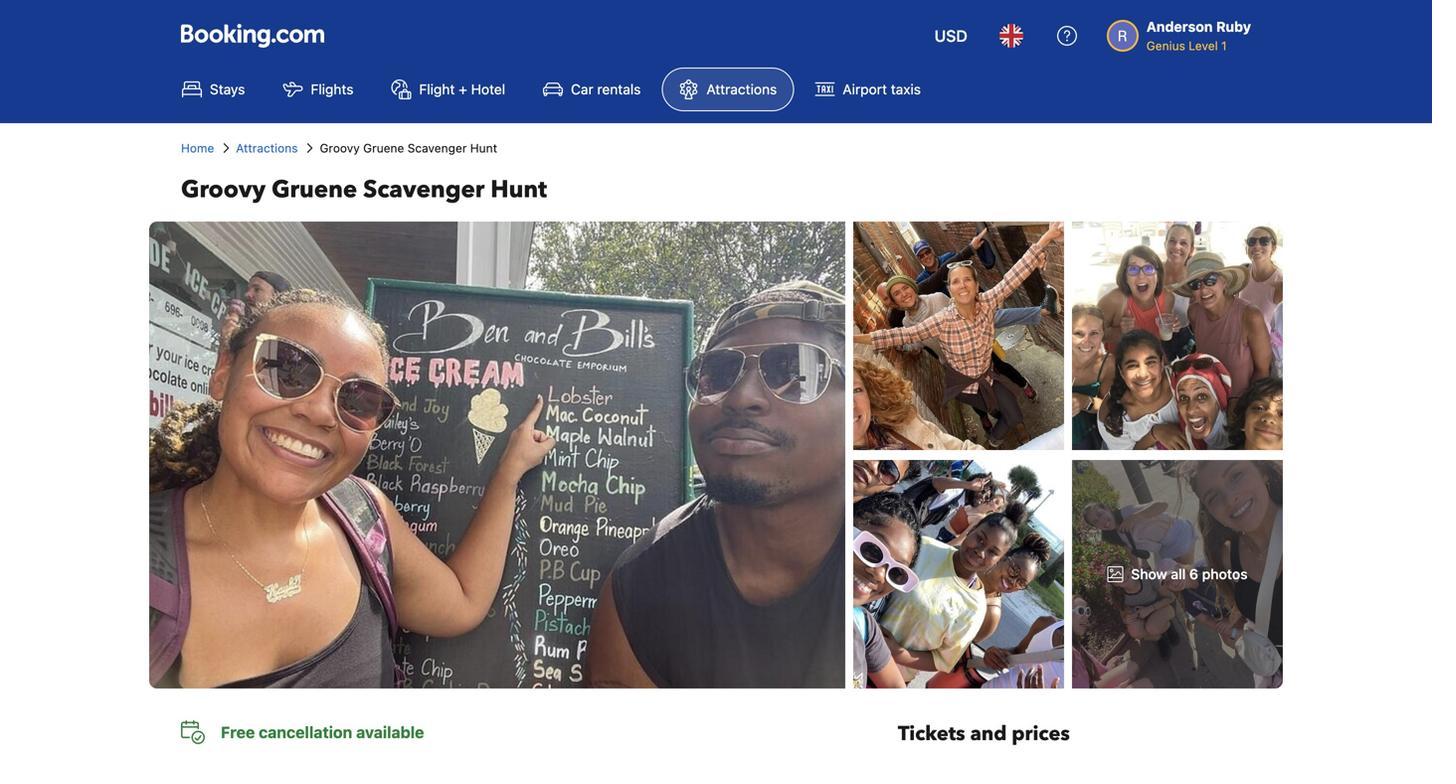 Task type: locate. For each thing, give the bounding box(es) containing it.
hunt
[[470, 141, 497, 155], [491, 174, 547, 206]]

0 horizontal spatial gruene
[[272, 174, 357, 206]]

0 vertical spatial gruene
[[363, 141, 404, 155]]

flights link
[[266, 68, 370, 111]]

rentals
[[597, 81, 641, 97]]

genius
[[1147, 39, 1185, 53]]

airport
[[843, 81, 887, 97]]

level
[[1189, 39, 1218, 53]]

1 vertical spatial attractions
[[236, 141, 298, 155]]

0 vertical spatial groovy
[[320, 141, 360, 155]]

groovy down flights
[[320, 141, 360, 155]]

free
[[221, 724, 255, 743]]

gruene
[[363, 141, 404, 155], [272, 174, 357, 206]]

1 vertical spatial groovy gruene scavenger hunt
[[181, 174, 547, 206]]

0 vertical spatial scavenger
[[408, 141, 467, 155]]

0 horizontal spatial attractions link
[[236, 139, 298, 157]]

+
[[459, 81, 467, 97]]

home link
[[181, 139, 214, 157]]

1 horizontal spatial groovy
[[320, 141, 360, 155]]

attractions link
[[662, 68, 794, 111], [236, 139, 298, 157]]

scavenger
[[408, 141, 467, 155], [363, 174, 485, 206]]

attractions
[[707, 81, 777, 97], [236, 141, 298, 155]]

groovy gruene scavenger hunt
[[320, 141, 497, 155], [181, 174, 547, 206]]

stays
[[210, 81, 245, 97]]

home
[[181, 141, 214, 155]]

hotel
[[471, 81, 505, 97]]

1 vertical spatial gruene
[[272, 174, 357, 206]]

ruby
[[1216, 18, 1251, 35]]

all
[[1171, 566, 1186, 583]]

available
[[356, 724, 424, 743]]

booking.com image
[[181, 24, 324, 48]]

0 horizontal spatial groovy
[[181, 174, 266, 206]]

cancellation
[[259, 724, 352, 743]]

flight
[[419, 81, 455, 97]]

your account menu anderson ruby genius level 1 element
[[1107, 9, 1259, 55]]

0 vertical spatial hunt
[[470, 141, 497, 155]]

photos
[[1202, 566, 1248, 583]]

1 horizontal spatial attractions link
[[662, 68, 794, 111]]

0 vertical spatial attractions link
[[662, 68, 794, 111]]

show
[[1131, 566, 1167, 583]]

groovy
[[320, 141, 360, 155], [181, 174, 266, 206]]

0 vertical spatial attractions
[[707, 81, 777, 97]]

1 vertical spatial hunt
[[491, 174, 547, 206]]

and
[[970, 721, 1007, 748]]

prices
[[1012, 721, 1070, 748]]

groovy down home
[[181, 174, 266, 206]]



Task type: vqa. For each thing, say whether or not it's contained in the screenshot.
the 27 in the 27 CHECKBOX
no



Task type: describe. For each thing, give the bounding box(es) containing it.
1 vertical spatial attractions link
[[236, 139, 298, 157]]

car
[[571, 81, 594, 97]]

1 vertical spatial scavenger
[[363, 174, 485, 206]]

car rentals
[[571, 81, 641, 97]]

airport taxis link
[[798, 68, 938, 111]]

anderson ruby genius level 1
[[1147, 18, 1251, 53]]

taxis
[[891, 81, 921, 97]]

usd button
[[923, 12, 980, 60]]

1 horizontal spatial attractions
[[707, 81, 777, 97]]

flight + hotel link
[[374, 68, 522, 111]]

show all 6 photos
[[1131, 566, 1248, 583]]

tickets and prices
[[898, 721, 1070, 748]]

1 horizontal spatial gruene
[[363, 141, 404, 155]]

0 horizontal spatial attractions
[[236, 141, 298, 155]]

1
[[1221, 39, 1227, 53]]

flights
[[311, 81, 354, 97]]

tickets
[[898, 721, 965, 748]]

usd
[[935, 26, 968, 45]]

flight + hotel
[[419, 81, 505, 97]]

0 vertical spatial groovy gruene scavenger hunt
[[320, 141, 497, 155]]

1 vertical spatial groovy
[[181, 174, 266, 206]]

anderson
[[1147, 18, 1213, 35]]

airport taxis
[[843, 81, 921, 97]]

free cancellation available
[[221, 724, 424, 743]]

stays link
[[165, 68, 262, 111]]

6
[[1190, 566, 1199, 583]]

car rentals link
[[526, 68, 658, 111]]



